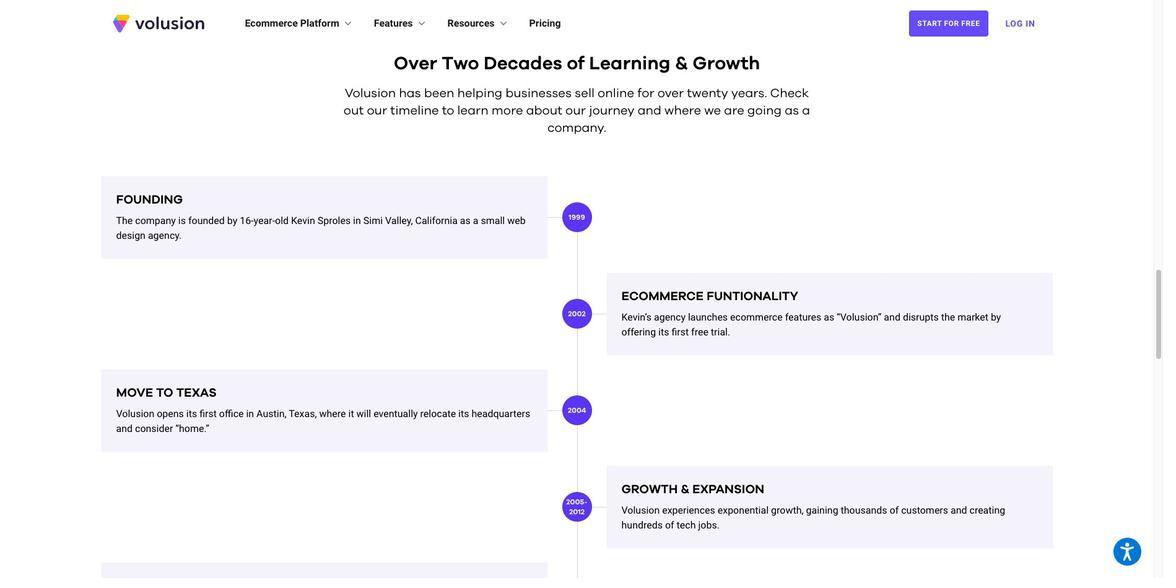 Task type: locate. For each thing, give the bounding box(es) containing it.
customers
[[901, 505, 948, 517]]

0 horizontal spatial ecommerce
[[245, 17, 298, 29]]

simi
[[363, 215, 383, 227]]

ecommerce left platform
[[245, 17, 298, 29]]

1 vertical spatial as
[[460, 215, 471, 227]]

0 horizontal spatial of
[[567, 55, 585, 73]]

our right the out
[[367, 105, 387, 117]]

trial.
[[711, 327, 730, 338]]

disrupts
[[903, 312, 939, 323]]

0 vertical spatial by
[[227, 215, 237, 227]]

&
[[675, 55, 688, 73], [681, 484, 690, 496]]

free
[[962, 19, 980, 28]]

0 horizontal spatial its
[[186, 408, 197, 420]]

web
[[507, 215, 526, 227]]

0 vertical spatial growth
[[693, 55, 760, 73]]

0 horizontal spatial in
[[246, 408, 254, 420]]

1 vertical spatial in
[[246, 408, 254, 420]]

0 horizontal spatial a
[[473, 215, 479, 227]]

of right thousands at the right bottom
[[890, 505, 899, 517]]

"home."
[[176, 423, 209, 435]]

two
[[442, 55, 479, 73]]

1 horizontal spatial its
[[458, 408, 469, 420]]

2 horizontal spatial as
[[824, 312, 835, 323]]

0 vertical spatial a
[[802, 105, 810, 117]]

as right features
[[824, 312, 835, 323]]

out
[[344, 105, 364, 117]]

first up "home."
[[200, 408, 217, 420]]

for
[[944, 19, 959, 28]]

as
[[785, 105, 799, 117], [460, 215, 471, 227], [824, 312, 835, 323]]

company
[[135, 215, 176, 227]]

exponential
[[718, 505, 769, 517]]

1 horizontal spatial of
[[665, 520, 674, 532]]

& up experiences
[[681, 484, 690, 496]]

ecommerce
[[245, 17, 298, 29], [622, 291, 704, 303]]

kevin's
[[622, 312, 652, 323]]

growth up "hundreds"
[[622, 484, 678, 496]]

kevin
[[291, 215, 315, 227]]

over
[[658, 87, 684, 100]]

of
[[567, 55, 585, 73], [890, 505, 899, 517], [665, 520, 674, 532]]

by right market
[[991, 312, 1001, 323]]

volusion up "hundreds"
[[622, 505, 660, 517]]

ecommerce up agency
[[622, 291, 704, 303]]

where
[[665, 105, 701, 117], [319, 408, 346, 420]]

kevin's agency launches ecommerce features as "volusion" and disrupts the market by offering its first free trial.
[[622, 312, 1001, 338]]

austin,
[[257, 408, 287, 420]]

growth
[[693, 55, 760, 73], [622, 484, 678, 496]]

0 vertical spatial volusion
[[345, 87, 396, 100]]

as left small
[[460, 215, 471, 227]]

1 horizontal spatial our
[[566, 105, 586, 117]]

as inside the company is founded by 16-year-old kevin sproles in simi valley, california as a small web design agency.
[[460, 215, 471, 227]]

0 vertical spatial ecommerce
[[245, 17, 298, 29]]

volusion inside volusion has been helping businesses sell online for over twenty years. check out our timeline to learn more about our journey and where we are going as a company.
[[345, 87, 396, 100]]

0 vertical spatial where
[[665, 105, 701, 117]]

learn
[[457, 105, 489, 117]]

pricing
[[529, 17, 561, 29]]

sell
[[575, 87, 595, 100]]

california
[[415, 215, 458, 227]]

1 vertical spatial volusion
[[116, 408, 154, 420]]

1 horizontal spatial in
[[353, 215, 361, 227]]

ecommerce platform button
[[245, 16, 354, 31]]

and down for
[[638, 105, 662, 117]]

0 horizontal spatial where
[[319, 408, 346, 420]]

2 vertical spatial volusion
[[622, 505, 660, 517]]

its right relocate
[[458, 408, 469, 420]]

& up over
[[675, 55, 688, 73]]

1 horizontal spatial first
[[672, 327, 689, 338]]

and left consider
[[116, 423, 133, 435]]

resources button
[[448, 16, 510, 31]]

and inside volusion has been helping businesses sell online for over twenty years. check out our timeline to learn more about our journey and where we are going as a company.
[[638, 105, 662, 117]]

founded
[[188, 215, 225, 227]]

a down check
[[802, 105, 810, 117]]

its for to
[[458, 408, 469, 420]]

and inside 'volusion experiences exponential growth, gaining thousands of customers and creating hundreds of tech jobs.'
[[951, 505, 967, 517]]

and left the creating
[[951, 505, 967, 517]]

offering
[[622, 327, 656, 338]]

0 vertical spatial of
[[567, 55, 585, 73]]

ecommerce for ecommerce platform
[[245, 17, 298, 29]]

by inside kevin's agency launches ecommerce features as "volusion" and disrupts the market by offering its first free trial.
[[991, 312, 1001, 323]]

and
[[638, 105, 662, 117], [884, 312, 901, 323], [116, 423, 133, 435], [951, 505, 967, 517]]

by
[[227, 215, 237, 227], [991, 312, 1001, 323]]

where left it
[[319, 408, 346, 420]]

volusion inside volusion opens its first office in austin, texas, where it will eventually relocate its headquarters and consider "home."
[[116, 408, 154, 420]]

2 horizontal spatial its
[[659, 327, 669, 338]]

volusion inside 'volusion experiences exponential growth, gaining thousands of customers and creating hundreds of tech jobs.'
[[622, 505, 660, 517]]

2005- 2012
[[566, 499, 588, 516]]

in inside the company is founded by 16-year-old kevin sproles in simi valley, california as a small web design agency.
[[353, 215, 361, 227]]

0 horizontal spatial by
[[227, 215, 237, 227]]

1 vertical spatial &
[[681, 484, 690, 496]]

1 vertical spatial a
[[473, 215, 479, 227]]

volusion has been helping businesses sell online for over twenty years. check out our timeline to learn more about our journey and where we are going as a company.
[[344, 87, 810, 135]]

its up "home."
[[186, 408, 197, 420]]

growth up twenty
[[693, 55, 760, 73]]

of left tech
[[665, 520, 674, 532]]

0 horizontal spatial first
[[200, 408, 217, 420]]

in right office
[[246, 408, 254, 420]]

2 horizontal spatial volusion
[[622, 505, 660, 517]]

0 vertical spatial &
[[675, 55, 688, 73]]

volusion
[[345, 87, 396, 100], [116, 408, 154, 420], [622, 505, 660, 517]]

as inside kevin's agency launches ecommerce features as "volusion" and disrupts the market by offering its first free trial.
[[824, 312, 835, 323]]

the
[[941, 312, 955, 323]]

as down check
[[785, 105, 799, 117]]

in
[[353, 215, 361, 227], [246, 408, 254, 420]]

by left '16-'
[[227, 215, 237, 227]]

its down agency
[[659, 327, 669, 338]]

0 horizontal spatial our
[[367, 105, 387, 117]]

first down agency
[[672, 327, 689, 338]]

been
[[424, 87, 454, 100]]

over two decades of learning & growth
[[394, 55, 760, 73]]

and left disrupts
[[884, 312, 901, 323]]

decades
[[484, 55, 562, 73]]

helping
[[458, 87, 503, 100]]

1 horizontal spatial volusion
[[345, 87, 396, 100]]

ecommerce funtionality
[[622, 291, 798, 303]]

hundreds
[[622, 520, 663, 532]]

in inside volusion opens its first office in austin, texas, where it will eventually relocate its headquarters and consider "home."
[[246, 408, 254, 420]]

1 horizontal spatial where
[[665, 105, 701, 117]]

1 horizontal spatial a
[[802, 105, 810, 117]]

it
[[348, 408, 354, 420]]

design
[[116, 230, 146, 242]]

0 horizontal spatial as
[[460, 215, 471, 227]]

1 horizontal spatial by
[[991, 312, 1001, 323]]

0 horizontal spatial volusion
[[116, 408, 154, 420]]

office
[[219, 408, 244, 420]]

2 vertical spatial of
[[665, 520, 674, 532]]

0 vertical spatial in
[[353, 215, 361, 227]]

tech
[[677, 520, 696, 532]]

0 vertical spatial as
[[785, 105, 799, 117]]

our up 'company.'
[[566, 105, 586, 117]]

our
[[367, 105, 387, 117], [566, 105, 586, 117]]

agency.
[[148, 230, 182, 242]]

1 horizontal spatial growth
[[693, 55, 760, 73]]

volusion up the out
[[345, 87, 396, 100]]

thousands
[[841, 505, 887, 517]]

a left small
[[473, 215, 479, 227]]

texas,
[[289, 408, 317, 420]]

of up sell
[[567, 55, 585, 73]]

1 horizontal spatial as
[[785, 105, 799, 117]]

2 vertical spatial as
[[824, 312, 835, 323]]

2 horizontal spatial of
[[890, 505, 899, 517]]

1 vertical spatial where
[[319, 408, 346, 420]]

2012
[[569, 509, 585, 516]]

a inside volusion has been helping businesses sell online for over twenty years. check out our timeline to learn more about our journey and where we are going as a company.
[[802, 105, 810, 117]]

0 horizontal spatial growth
[[622, 484, 678, 496]]

2004
[[568, 407, 586, 415]]

log in link
[[998, 10, 1043, 37]]

has
[[399, 87, 421, 100]]

businesses
[[506, 87, 572, 100]]

small
[[481, 215, 505, 227]]

first
[[672, 327, 689, 338], [200, 408, 217, 420]]

1 horizontal spatial ecommerce
[[622, 291, 704, 303]]

0 vertical spatial first
[[672, 327, 689, 338]]

log in
[[1006, 19, 1035, 28]]

texas
[[176, 387, 217, 400]]

open accessibe: accessibility options, statement and help image
[[1121, 543, 1135, 561]]

start for free link
[[910, 11, 988, 37]]

its
[[659, 327, 669, 338], [186, 408, 197, 420], [458, 408, 469, 420]]

1 vertical spatial ecommerce
[[622, 291, 704, 303]]

1 vertical spatial first
[[200, 408, 217, 420]]

volusion down "move"
[[116, 408, 154, 420]]

more
[[492, 105, 523, 117]]

going
[[748, 105, 782, 117]]

where inside volusion has been helping businesses sell online for over twenty years. check out our timeline to learn more about our journey and where we are going as a company.
[[665, 105, 701, 117]]

pricing link
[[529, 16, 561, 31]]

its inside kevin's agency launches ecommerce features as "volusion" and disrupts the market by offering its first free trial.
[[659, 327, 669, 338]]

in left "simi"
[[353, 215, 361, 227]]

free
[[691, 327, 709, 338]]

to
[[442, 105, 454, 117]]

ecommerce inside dropdown button
[[245, 17, 298, 29]]

where down over
[[665, 105, 701, 117]]

1 vertical spatial by
[[991, 312, 1001, 323]]



Task type: vqa. For each thing, say whether or not it's contained in the screenshot.
During
no



Task type: describe. For each thing, give the bounding box(es) containing it.
1999
[[569, 214, 585, 221]]

founding
[[116, 194, 183, 206]]

volusion experiences exponential growth, gaining thousands of customers and creating hundreds of tech jobs.
[[622, 505, 1006, 532]]

its for funtionality
[[659, 327, 669, 338]]

expansion
[[693, 484, 765, 496]]

ecommerce platform
[[245, 17, 339, 29]]

gaining
[[806, 505, 839, 517]]

valley,
[[385, 215, 413, 227]]

growth & expansion
[[622, 484, 765, 496]]

funtionality
[[707, 291, 798, 303]]

2002
[[568, 310, 586, 318]]

consider
[[135, 423, 173, 435]]

ecommerce for ecommerce funtionality
[[622, 291, 704, 303]]

by inside the company is founded by 16-year-old kevin sproles in simi valley, california as a small web design agency.
[[227, 215, 237, 227]]

log
[[1006, 19, 1023, 28]]

volusion for growth
[[622, 505, 660, 517]]

jobs.
[[698, 520, 720, 532]]

is
[[178, 215, 186, 227]]

2005-
[[566, 499, 588, 506]]

to
[[156, 387, 173, 400]]

1 vertical spatial growth
[[622, 484, 678, 496]]

1 our from the left
[[367, 105, 387, 117]]

journey
[[589, 105, 635, 117]]

in
[[1026, 19, 1035, 28]]

first inside kevin's agency launches ecommerce features as "volusion" and disrupts the market by offering its first free trial.
[[672, 327, 689, 338]]

company.
[[548, 122, 607, 135]]

experiences
[[662, 505, 715, 517]]

as inside volusion has been helping businesses sell online for over twenty years. check out our timeline to learn more about our journey and where we are going as a company.
[[785, 105, 799, 117]]

eventually
[[374, 408, 418, 420]]

move to texas
[[116, 387, 217, 400]]

and inside kevin's agency launches ecommerce features as "volusion" and disrupts the market by offering its first free trial.
[[884, 312, 901, 323]]

online
[[598, 87, 634, 100]]

1 vertical spatial of
[[890, 505, 899, 517]]

"volusion"
[[837, 312, 882, 323]]

will
[[357, 408, 371, 420]]

and inside volusion opens its first office in austin, texas, where it will eventually relocate its headquarters and consider "home."
[[116, 423, 133, 435]]

features button
[[374, 16, 428, 31]]

creating
[[970, 505, 1006, 517]]

sproles
[[318, 215, 351, 227]]

volusion opens its first office in austin, texas, where it will eventually relocate its headquarters and consider "home."
[[116, 408, 530, 435]]

growth,
[[771, 505, 804, 517]]

we
[[704, 105, 721, 117]]

old
[[275, 215, 289, 227]]

years.
[[731, 87, 767, 100]]

start
[[918, 19, 942, 28]]

agency
[[654, 312, 686, 323]]

resources
[[448, 17, 495, 29]]

volusion for over
[[345, 87, 396, 100]]

platform
[[300, 17, 339, 29]]

headquarters
[[472, 408, 530, 420]]

opens
[[157, 408, 184, 420]]

where inside volusion opens its first office in austin, texas, where it will eventually relocate its headquarters and consider "home."
[[319, 408, 346, 420]]

ecommerce
[[730, 312, 783, 323]]

2 our from the left
[[566, 105, 586, 117]]

a inside the company is founded by 16-year-old kevin sproles in simi valley, california as a small web design agency.
[[473, 215, 479, 227]]

the
[[116, 215, 133, 227]]

are
[[724, 105, 744, 117]]

first inside volusion opens its first office in austin, texas, where it will eventually relocate its headquarters and consider "home."
[[200, 408, 217, 420]]

features
[[785, 312, 822, 323]]

launches
[[688, 312, 728, 323]]

the company is founded by 16-year-old kevin sproles in simi valley, california as a small web design agency.
[[116, 215, 526, 242]]

market
[[958, 312, 989, 323]]

year-
[[254, 215, 275, 227]]

check
[[770, 87, 809, 100]]

learning
[[589, 55, 671, 73]]

timeline
[[390, 105, 439, 117]]

start for free
[[918, 19, 980, 28]]

for
[[638, 87, 655, 100]]

twenty
[[687, 87, 728, 100]]

relocate
[[420, 408, 456, 420]]

about
[[526, 105, 562, 117]]

over
[[394, 55, 437, 73]]

volusion for move
[[116, 408, 154, 420]]

move
[[116, 387, 153, 400]]



